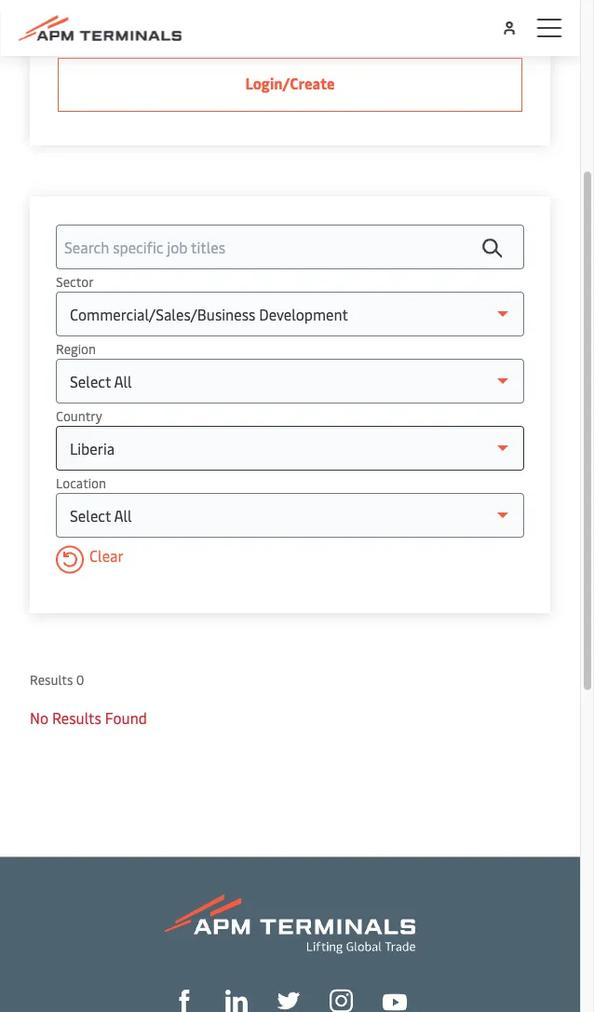 Task type: vqa. For each thing, say whether or not it's contained in the screenshot.
the top or
no



Task type: locate. For each thing, give the bounding box(es) containing it.
candidate profile
[[58, 1, 216, 28]]

you tube link
[[383, 989, 407, 1011]]

sector
[[56, 272, 94, 290]]

results right 'no'
[[52, 708, 101, 728]]

location
[[56, 473, 106, 491]]

linkedin image
[[226, 990, 248, 1012]]

0
[[76, 670, 84, 688]]

facebook image
[[173, 990, 196, 1012]]

found
[[105, 708, 147, 728]]

profile
[[154, 1, 216, 28]]

1 vertical spatial results
[[52, 708, 101, 728]]

instagram link
[[330, 987, 353, 1012]]

no
[[30, 708, 48, 728]]

0 vertical spatial results
[[30, 670, 73, 688]]

twitter image
[[278, 990, 300, 1012]]

results left 0
[[30, 670, 73, 688]]

clear button
[[56, 546, 124, 577]]

results
[[30, 670, 73, 688], [52, 708, 101, 728]]

login/create
[[246, 73, 335, 93]]

linkedin__x28_alt_x29__3_ link
[[226, 988, 248, 1012]]



Task type: describe. For each thing, give the bounding box(es) containing it.
Page number field
[[451, 790, 481, 820]]

results 0
[[30, 670, 84, 688]]

youtube image
[[383, 994, 407, 1010]]

text search text field
[[56, 225, 525, 269]]

shape link
[[173, 988, 196, 1012]]

country
[[56, 406, 102, 424]]

fill 44 link
[[278, 988, 300, 1012]]

apmt footer logo image
[[165, 894, 416, 954]]

login/create link
[[58, 58, 523, 112]]

clear
[[89, 546, 124, 566]]

instagram image
[[330, 989, 353, 1012]]

region
[[56, 339, 96, 357]]

candidate
[[58, 1, 149, 28]]

no results found
[[30, 708, 147, 728]]



